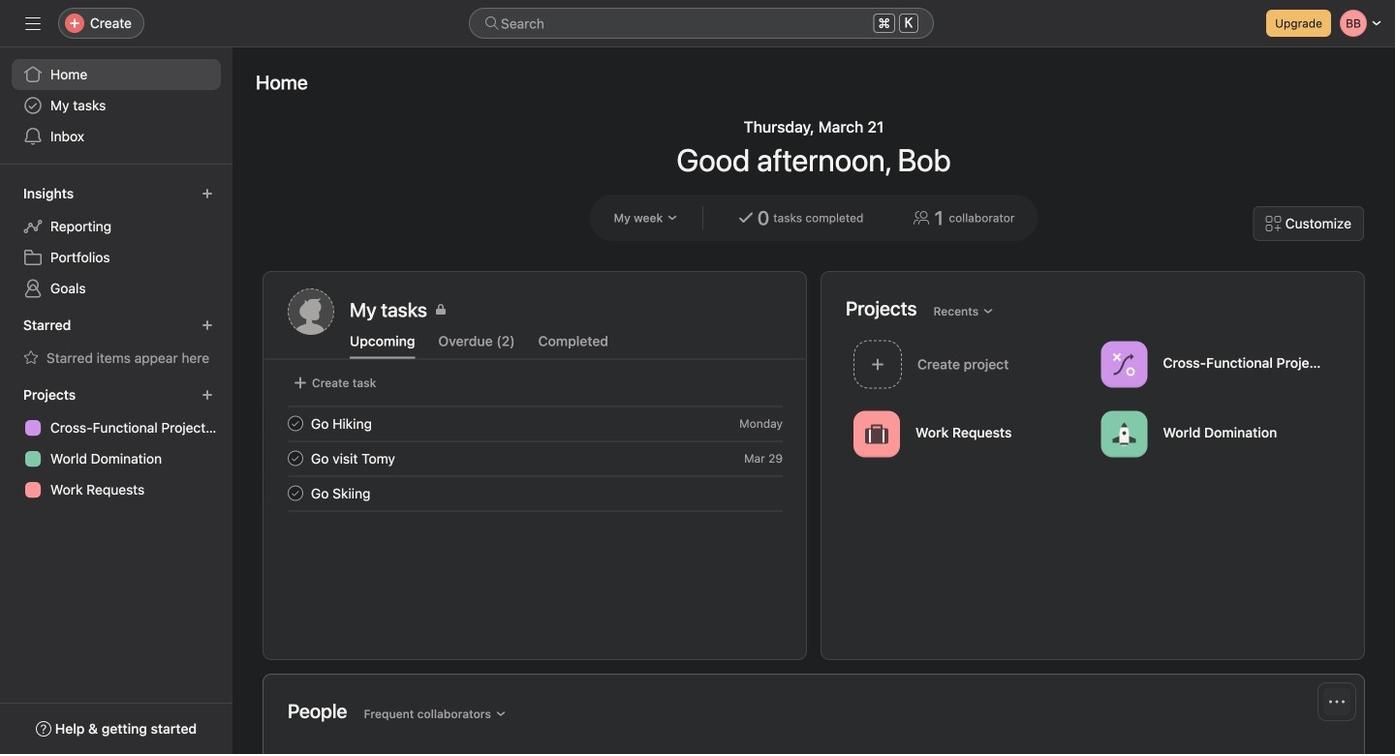 Task type: vqa. For each thing, say whether or not it's contained in the screenshot.
topmost the "Mark complete" checkbox
yes



Task type: locate. For each thing, give the bounding box(es) containing it.
mark complete checkbox up mark complete image
[[284, 412, 307, 436]]

1 mark complete image from the top
[[284, 412, 307, 436]]

mark complete image
[[284, 412, 307, 436], [284, 482, 307, 505]]

projects element
[[0, 378, 233, 510]]

Search tasks, projects, and more text field
[[469, 8, 934, 39]]

None field
[[469, 8, 934, 39]]

0 vertical spatial mark complete checkbox
[[284, 412, 307, 436]]

0 vertical spatial mark complete image
[[284, 412, 307, 436]]

insights element
[[0, 176, 233, 308]]

mark complete image down mark complete option
[[284, 482, 307, 505]]

starred element
[[0, 308, 233, 378]]

list item
[[265, 407, 806, 441], [265, 441, 806, 476], [265, 476, 806, 511]]

2 mark complete checkbox from the top
[[284, 482, 307, 505]]

mark complete image up mark complete image
[[284, 412, 307, 436]]

1 vertical spatial mark complete checkbox
[[284, 482, 307, 505]]

add items to starred image
[[202, 320, 213, 331]]

mark complete checkbox down mark complete option
[[284, 482, 307, 505]]

mark complete image for third list item from the top
[[284, 482, 307, 505]]

mark complete checkbox for third list item from the top
[[284, 482, 307, 505]]

Mark complete checkbox
[[284, 412, 307, 436], [284, 482, 307, 505]]

1 vertical spatial mark complete image
[[284, 482, 307, 505]]

2 mark complete image from the top
[[284, 482, 307, 505]]

3 list item from the top
[[265, 476, 806, 511]]

1 mark complete checkbox from the top
[[284, 412, 307, 436]]

add profile photo image
[[288, 289, 334, 335]]

new project or portfolio image
[[202, 390, 213, 401]]



Task type: describe. For each thing, give the bounding box(es) containing it.
line_and_symbols image
[[1113, 353, 1136, 376]]

mark complete image
[[284, 447, 307, 470]]

rocket image
[[1113, 423, 1136, 446]]

mark complete checkbox for 1st list item from the top
[[284, 412, 307, 436]]

global element
[[0, 47, 233, 164]]

new insights image
[[202, 188, 213, 200]]

1 list item from the top
[[265, 407, 806, 441]]

briefcase image
[[865, 423, 889, 446]]

hide sidebar image
[[25, 16, 41, 31]]

mark complete image for 1st list item from the top
[[284, 412, 307, 436]]

2 list item from the top
[[265, 441, 806, 476]]

Mark complete checkbox
[[284, 447, 307, 470]]



